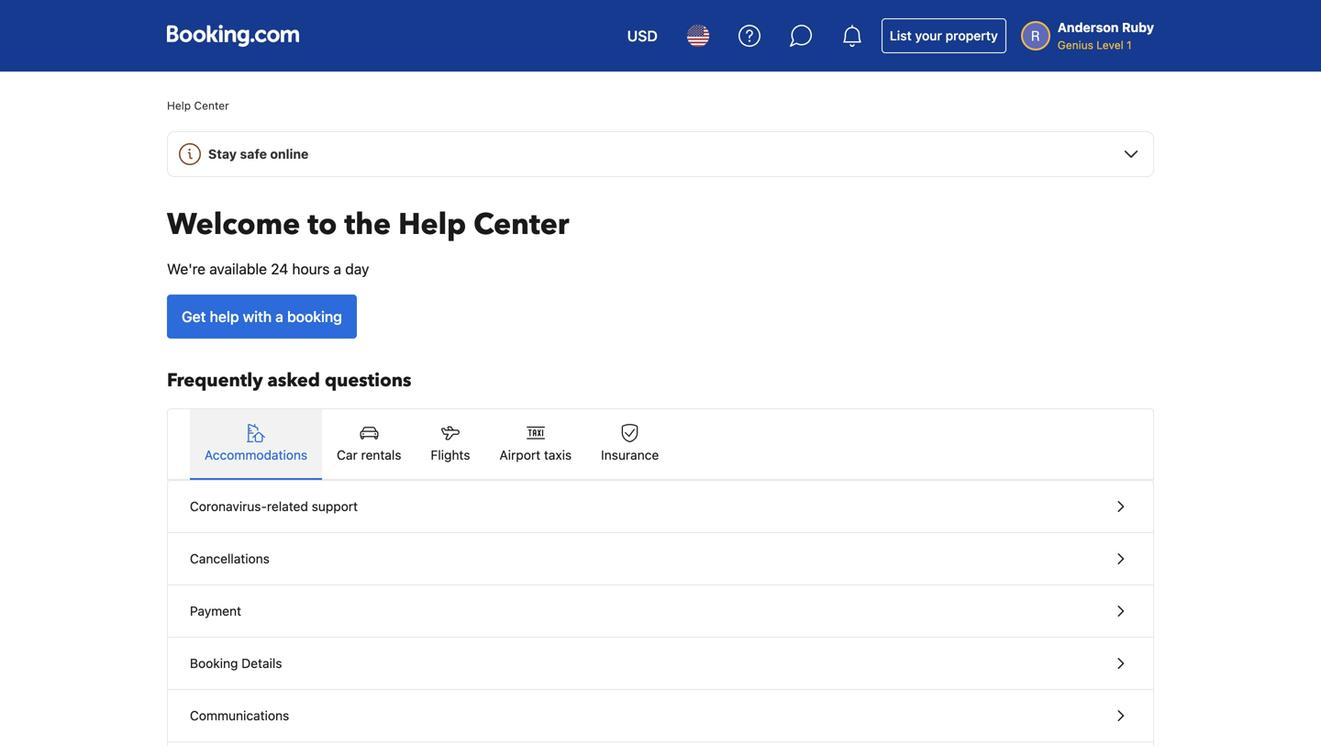 Task type: locate. For each thing, give the bounding box(es) containing it.
help down "booking.com online hotel reservations" image
[[167, 99, 191, 112]]

flights button
[[416, 409, 485, 479]]

cancellations
[[190, 551, 270, 566]]

help
[[210, 308, 239, 325]]

booking.com online hotel reservations image
[[167, 25, 299, 47]]

support
[[312, 499, 358, 514]]

payment
[[190, 603, 241, 619]]

hours
[[292, 260, 330, 278]]

accommodations
[[205, 447, 308, 463]]

insurance button
[[587, 409, 674, 479]]

stay safe online
[[208, 146, 309, 162]]

safe
[[240, 146, 267, 162]]

frequently
[[167, 368, 263, 393]]

rentals
[[361, 447, 401, 463]]

car
[[337, 447, 358, 463]]

stay safe online button
[[175, 132, 1154, 169]]

airport
[[500, 447, 541, 463]]

tab list containing accommodations
[[168, 409, 1154, 481]]

0 vertical spatial help
[[167, 99, 191, 112]]

car rentals
[[337, 447, 401, 463]]

details
[[242, 656, 282, 671]]

booking details button
[[168, 638, 1154, 690]]

24
[[271, 260, 288, 278]]

frequently asked questions
[[167, 368, 412, 393]]

1 horizontal spatial a
[[334, 260, 341, 278]]

anderson
[[1058, 20, 1119, 35]]

0 horizontal spatial help
[[167, 99, 191, 112]]

0 vertical spatial center
[[194, 99, 229, 112]]

ruby
[[1122, 20, 1154, 35]]

center
[[194, 99, 229, 112], [474, 205, 569, 245]]

a
[[334, 260, 341, 278], [275, 308, 283, 325]]

1 vertical spatial center
[[474, 205, 569, 245]]

1 horizontal spatial center
[[474, 205, 569, 245]]

tab list
[[168, 409, 1154, 481]]

help right the
[[398, 205, 466, 245]]

online
[[270, 146, 309, 162]]

0 horizontal spatial a
[[275, 308, 283, 325]]

1 vertical spatial help
[[398, 205, 466, 245]]

booking details
[[190, 656, 282, 671]]

1 horizontal spatial help
[[398, 205, 466, 245]]

1 vertical spatial a
[[275, 308, 283, 325]]

your
[[915, 28, 942, 43]]

booking
[[190, 656, 238, 671]]

cancellations button
[[168, 533, 1154, 585]]

get help with a booking
[[182, 308, 342, 325]]

help
[[167, 99, 191, 112], [398, 205, 466, 245]]

usd button
[[616, 14, 669, 58]]

0 vertical spatial a
[[334, 260, 341, 278]]

airport taxis
[[500, 447, 572, 463]]

to
[[308, 205, 337, 245]]

communications button
[[168, 690, 1154, 742]]

list
[[890, 28, 912, 43]]

a right with
[[275, 308, 283, 325]]

a left day
[[334, 260, 341, 278]]

usd
[[627, 27, 658, 45]]



Task type: vqa. For each thing, say whether or not it's contained in the screenshot.
reserved.
no



Task type: describe. For each thing, give the bounding box(es) containing it.
payment button
[[168, 585, 1154, 638]]

flights
[[431, 447, 470, 463]]

insurance
[[601, 447, 659, 463]]

help center
[[167, 99, 229, 112]]

welcome to the help center
[[167, 205, 569, 245]]

genius
[[1058, 39, 1094, 51]]

list your property link
[[882, 18, 1006, 53]]

the
[[344, 205, 391, 245]]

we're
[[167, 260, 206, 278]]

coronavirus-related support
[[190, 499, 358, 514]]

booking
[[287, 308, 342, 325]]

car rentals button
[[322, 409, 416, 479]]

we're available 24 hours a day
[[167, 260, 369, 278]]

list your property
[[890, 28, 998, 43]]

communications
[[190, 708, 289, 723]]

level
[[1097, 39, 1124, 51]]

coronavirus-related support button
[[168, 481, 1154, 533]]

available
[[209, 260, 267, 278]]

day
[[345, 260, 369, 278]]

anderson ruby genius level 1
[[1058, 20, 1154, 51]]

stay
[[208, 146, 237, 162]]

coronavirus-
[[190, 499, 267, 514]]

accommodations button
[[190, 409, 322, 479]]

get help with a booking button
[[167, 295, 357, 339]]

0 horizontal spatial center
[[194, 99, 229, 112]]

welcome
[[167, 205, 300, 245]]

questions
[[325, 368, 412, 393]]

1
[[1127, 39, 1132, 51]]

related
[[267, 499, 308, 514]]

taxis
[[544, 447, 572, 463]]

asked
[[268, 368, 320, 393]]

a inside button
[[275, 308, 283, 325]]

with
[[243, 308, 272, 325]]

get
[[182, 308, 206, 325]]

property
[[946, 28, 998, 43]]

airport taxis button
[[485, 409, 587, 479]]



